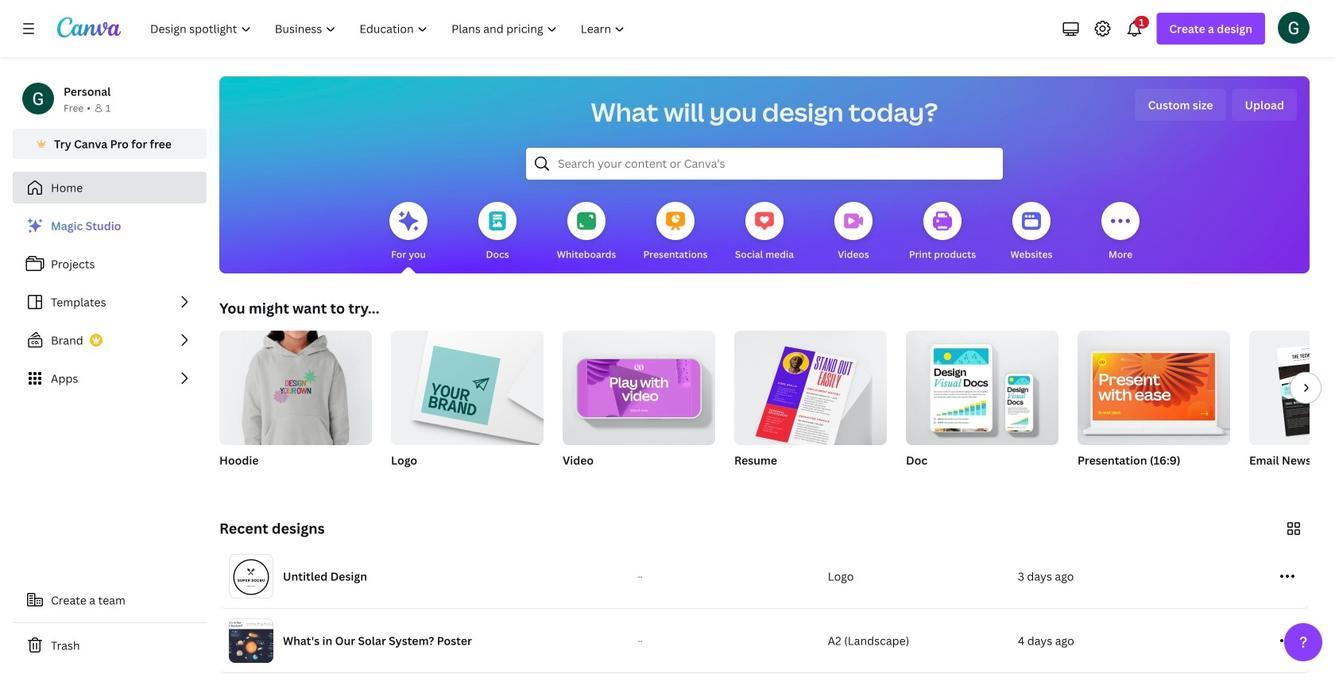 Task type: describe. For each thing, give the bounding box(es) containing it.
greg robinson image
[[1278, 12, 1310, 44]]



Task type: locate. For each thing, give the bounding box(es) containing it.
group
[[219, 324, 372, 488], [219, 324, 372, 445], [391, 324, 544, 488], [391, 324, 544, 445], [563, 324, 715, 488], [563, 324, 715, 445], [734, 324, 887, 488], [734, 324, 887, 452], [906, 331, 1059, 488], [906, 331, 1059, 445], [1078, 331, 1230, 488], [1250, 331, 1335, 488]]

None search field
[[526, 148, 1003, 180]]

Search search field
[[558, 149, 971, 179]]

top level navigation element
[[140, 13, 639, 45]]

list
[[13, 210, 207, 394]]



Task type: vqa. For each thing, say whether or not it's contained in the screenshot.
search box
yes



